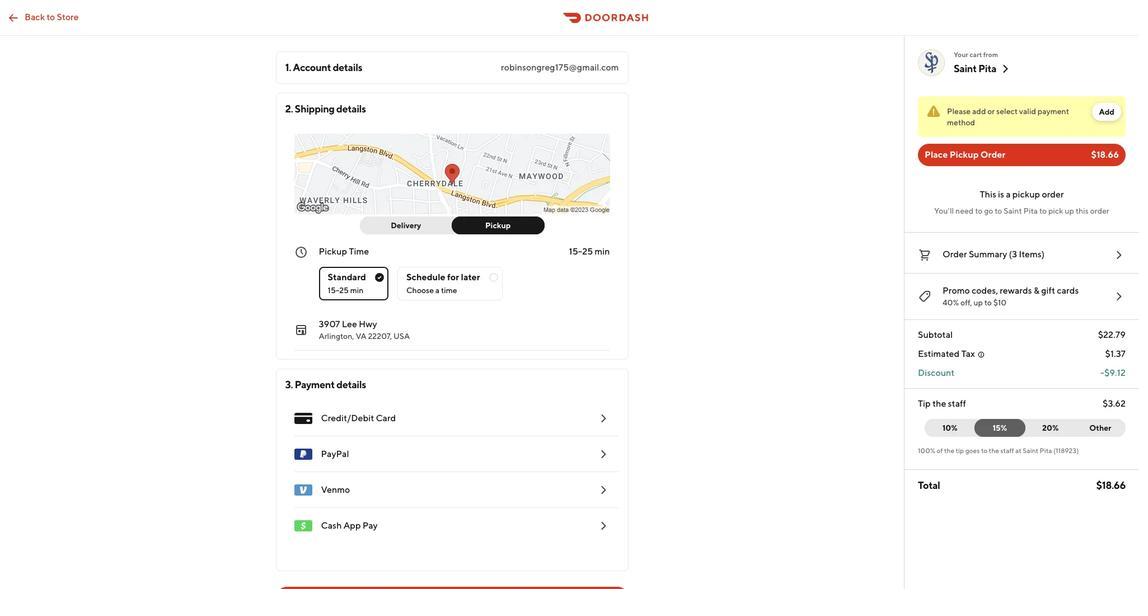 Task type: describe. For each thing, give the bounding box(es) containing it.
pickup for pickup time
[[319, 246, 347, 257]]

your
[[954, 50, 969, 59]]

time
[[441, 286, 457, 295]]

1 vertical spatial staff
[[1001, 447, 1014, 455]]

payment
[[1038, 107, 1069, 116]]

cards
[[1057, 286, 1079, 296]]

for
[[447, 272, 459, 283]]

add new payment method image
[[597, 520, 610, 533]]

show menu image
[[294, 410, 312, 428]]

at
[[1016, 447, 1022, 455]]

pay
[[363, 521, 378, 531]]

0 vertical spatial 15–25 min
[[569, 246, 610, 257]]

this
[[980, 189, 997, 200]]

off,
[[961, 298, 972, 307]]

100% of the tip goes to the staff at saint pita (118923)
[[918, 447, 1079, 455]]

0 vertical spatial min
[[595, 246, 610, 257]]

valid
[[1020, 107, 1036, 116]]

add new payment method image for venmo
[[597, 484, 610, 497]]

details for 1. account details
[[333, 62, 362, 73]]

delivery or pickup selector option group
[[360, 217, 545, 235]]

promo
[[943, 286, 970, 296]]

to right go on the right top of page
[[995, 207, 1002, 216]]

$22.79
[[1098, 330, 1126, 340]]

1 horizontal spatial saint
[[1004, 207, 1022, 216]]

discount
[[918, 368, 955, 379]]

add new payment method image for credit/debit card
[[597, 412, 610, 426]]

tip amount option group
[[925, 419, 1126, 437]]

Other button
[[1075, 419, 1126, 437]]

10% button
[[925, 419, 982, 437]]

or
[[988, 107, 995, 116]]

time
[[349, 246, 369, 257]]

order inside button
[[943, 249, 967, 260]]

need
[[956, 207, 974, 216]]

venmo
[[321, 485, 350, 496]]

order summary (3 items) button
[[918, 246, 1126, 264]]

to right 'goes'
[[981, 447, 988, 455]]

you'll
[[935, 207, 954, 216]]

saint pita
[[954, 63, 997, 74]]

2 horizontal spatial pickup
[[950, 149, 979, 160]]

va
[[356, 332, 367, 341]]

0 vertical spatial $18.66
[[1092, 149, 1119, 160]]

to left go on the right top of page
[[975, 207, 983, 216]]

cart
[[970, 50, 982, 59]]

2 vertical spatial pita
[[1040, 447, 1052, 455]]

paypal
[[321, 449, 349, 460]]

usa
[[394, 332, 410, 341]]

option group containing standard
[[319, 258, 610, 301]]

cash
[[321, 521, 342, 531]]

please
[[947, 107, 971, 116]]

promo codes, rewards & gift cards 40% off, up to $10
[[943, 286, 1079, 307]]

choose a time
[[406, 286, 457, 295]]

3. payment details
[[285, 379, 366, 391]]

menu containing credit/debit card
[[285, 401, 619, 544]]

lee
[[342, 319, 357, 330]]

-$9.12
[[1101, 368, 1126, 379]]

1 vertical spatial pita
[[1024, 207, 1038, 216]]

100%
[[918, 447, 936, 455]]

to left pick at the right of page
[[1040, 207, 1047, 216]]

details for 2. shipping details
[[336, 103, 366, 115]]

from
[[984, 50, 998, 59]]

up inside promo codes, rewards & gift cards 40% off, up to $10
[[974, 298, 983, 307]]

tip
[[956, 447, 964, 455]]

tax
[[962, 349, 975, 359]]

this is a pickup order
[[980, 189, 1064, 200]]

20%
[[1043, 424, 1059, 433]]

goes
[[966, 447, 980, 455]]

pickup
[[1013, 189, 1040, 200]]

to inside button
[[47, 11, 55, 22]]

tip the staff
[[918, 399, 966, 409]]

3. payment
[[285, 379, 335, 391]]

choose
[[406, 286, 434, 295]]

$3.62
[[1103, 399, 1126, 409]]

20% button
[[1019, 419, 1076, 437]]

Pickup radio
[[452, 217, 545, 235]]

delivery
[[391, 221, 421, 230]]

1. account details
[[285, 62, 362, 73]]

2. shipping
[[285, 103, 335, 115]]

3907 lee hwy arlington,  va 22207,  usa
[[319, 319, 410, 341]]

1 horizontal spatial a
[[1006, 189, 1011, 200]]

place pickup order
[[925, 149, 1006, 160]]

method
[[947, 118, 975, 127]]

total
[[918, 480, 940, 492]]

go
[[984, 207, 994, 216]]

app
[[344, 521, 361, 531]]

cash app pay
[[321, 521, 378, 531]]

(3
[[1009, 249, 1017, 260]]

$10
[[994, 298, 1007, 307]]

saint pita button
[[954, 62, 1012, 76]]



Task type: locate. For each thing, give the bounding box(es) containing it.
add
[[973, 107, 986, 116]]

you'll need to go to saint pita to pick up this order
[[935, 207, 1110, 216]]

1 vertical spatial saint
[[1004, 207, 1022, 216]]

details for 3. payment details
[[337, 379, 366, 391]]

pickup
[[950, 149, 979, 160], [485, 221, 511, 230], [319, 246, 347, 257]]

up
[[1065, 207, 1074, 216], [974, 298, 983, 307]]

1 vertical spatial $18.66
[[1097, 480, 1126, 492]]

10%
[[943, 424, 958, 433]]

1 horizontal spatial order
[[1091, 207, 1110, 216]]

order left summary
[[943, 249, 967, 260]]

1 vertical spatial add new payment method image
[[597, 448, 610, 461]]

a right is
[[1006, 189, 1011, 200]]

the right tip
[[933, 399, 946, 409]]

schedule
[[406, 272, 446, 283]]

2 vertical spatial details
[[337, 379, 366, 391]]

0 vertical spatial a
[[1006, 189, 1011, 200]]

a left the time at the left of page
[[436, 286, 440, 295]]

3 add new payment method image from the top
[[597, 484, 610, 497]]

0 vertical spatial saint
[[954, 63, 977, 74]]

0 vertical spatial pita
[[979, 63, 997, 74]]

schedule for later
[[406, 272, 480, 283]]

to left $10
[[985, 298, 992, 307]]

details right 1. account
[[333, 62, 362, 73]]

0 horizontal spatial a
[[436, 286, 440, 295]]

1 horizontal spatial min
[[595, 246, 610, 257]]

details
[[333, 62, 362, 73], [336, 103, 366, 115], [337, 379, 366, 391]]

(118923)
[[1054, 447, 1079, 455]]

0 horizontal spatial 15–25 min
[[328, 286, 364, 295]]

1 horizontal spatial up
[[1065, 207, 1074, 216]]

None radio
[[319, 267, 389, 301], [398, 267, 503, 301], [319, 267, 389, 301], [398, 267, 503, 301]]

&
[[1034, 286, 1040, 296]]

0 horizontal spatial 15–25
[[328, 286, 349, 295]]

other
[[1090, 424, 1112, 433]]

details right 2. shipping at the top of page
[[336, 103, 366, 115]]

saint
[[954, 63, 977, 74], [1004, 207, 1022, 216], [1023, 447, 1039, 455]]

pick
[[1049, 207, 1064, 216]]

status containing please add or select valid payment method
[[918, 96, 1126, 137]]

order summary (3 items)
[[943, 249, 1045, 260]]

0 vertical spatial details
[[333, 62, 362, 73]]

a inside option group
[[436, 286, 440, 295]]

saint down your
[[954, 63, 977, 74]]

gift
[[1042, 286, 1056, 296]]

of
[[937, 447, 943, 455]]

1 vertical spatial pickup
[[485, 221, 511, 230]]

this
[[1076, 207, 1089, 216]]

credit/debit card
[[321, 413, 396, 424]]

arlington,
[[319, 332, 354, 341]]

pita down pickup in the right of the page
[[1024, 207, 1038, 216]]

pickup for pickup
[[485, 221, 511, 230]]

0 horizontal spatial min
[[350, 286, 364, 295]]

staff up 10% button at the right bottom
[[948, 399, 966, 409]]

pita inside button
[[979, 63, 997, 74]]

2 vertical spatial pickup
[[319, 246, 347, 257]]

pickup inside "option"
[[485, 221, 511, 230]]

subtotal
[[918, 330, 953, 340]]

1 vertical spatial 15–25 min
[[328, 286, 364, 295]]

order up this in the top of the page
[[981, 149, 1006, 160]]

robinsongreg175@gmail.com
[[501, 62, 619, 73]]

0 vertical spatial 15–25
[[569, 246, 593, 257]]

saint right at
[[1023, 447, 1039, 455]]

up left 'this'
[[1065, 207, 1074, 216]]

0 vertical spatial add new payment method image
[[597, 412, 610, 426]]

the right of
[[944, 447, 955, 455]]

15–25 inside option group
[[328, 286, 349, 295]]

-
[[1101, 368, 1105, 379]]

hwy
[[359, 319, 377, 330]]

add button
[[1093, 103, 1122, 121]]

1 vertical spatial 15–25
[[328, 286, 349, 295]]

1 vertical spatial up
[[974, 298, 983, 307]]

1 horizontal spatial staff
[[1001, 447, 1014, 455]]

2 vertical spatial add new payment method image
[[597, 484, 610, 497]]

credit/debit
[[321, 413, 374, 424]]

1 vertical spatial min
[[350, 286, 364, 295]]

back
[[25, 11, 45, 22]]

2. shipping details
[[285, 103, 366, 115]]

2 vertical spatial saint
[[1023, 447, 1039, 455]]

to inside promo codes, rewards & gift cards 40% off, up to $10
[[985, 298, 992, 307]]

card
[[376, 413, 396, 424]]

2 horizontal spatial saint
[[1023, 447, 1039, 455]]

codes,
[[972, 286, 998, 296]]

store
[[57, 11, 79, 22]]

0 horizontal spatial order
[[943, 249, 967, 260]]

0 vertical spatial pickup
[[950, 149, 979, 160]]

place
[[925, 149, 948, 160]]

up right off, at the bottom of page
[[974, 298, 983, 307]]

3907
[[319, 319, 340, 330]]

1 horizontal spatial pita
[[1024, 207, 1038, 216]]

2 add new payment method image from the top
[[597, 448, 610, 461]]

pickup time
[[319, 246, 369, 257]]

1 vertical spatial details
[[336, 103, 366, 115]]

0 horizontal spatial up
[[974, 298, 983, 307]]

to
[[47, 11, 55, 22], [975, 207, 983, 216], [995, 207, 1002, 216], [1040, 207, 1047, 216], [985, 298, 992, 307], [981, 447, 988, 455]]

15–25 min inside option group
[[328, 286, 364, 295]]

min inside option group
[[350, 286, 364, 295]]

0 vertical spatial up
[[1065, 207, 1074, 216]]

add new payment method image for paypal
[[597, 448, 610, 461]]

pita left (118923)
[[1040, 447, 1052, 455]]

items)
[[1019, 249, 1045, 260]]

staff
[[948, 399, 966, 409], [1001, 447, 1014, 455]]

0 vertical spatial staff
[[948, 399, 966, 409]]

15–25 min
[[569, 246, 610, 257], [328, 286, 364, 295]]

back to store button
[[0, 6, 85, 29]]

add new payment method image
[[597, 412, 610, 426], [597, 448, 610, 461], [597, 484, 610, 497]]

back to store
[[25, 11, 79, 22]]

the right 'goes'
[[989, 447, 999, 455]]

rewards
[[1000, 286, 1032, 296]]

1 horizontal spatial pickup
[[485, 221, 511, 230]]

0 vertical spatial order
[[1042, 189, 1064, 200]]

details up credit/debit
[[337, 379, 366, 391]]

menu
[[285, 401, 619, 544]]

22207,
[[368, 332, 392, 341]]

2 horizontal spatial pita
[[1040, 447, 1052, 455]]

0 horizontal spatial pickup
[[319, 246, 347, 257]]

0 horizontal spatial saint
[[954, 63, 977, 74]]

0 vertical spatial order
[[981, 149, 1006, 160]]

option group
[[319, 258, 610, 301]]

15–25
[[569, 246, 593, 257], [328, 286, 349, 295]]

order
[[981, 149, 1006, 160], [943, 249, 967, 260]]

to right back
[[47, 11, 55, 22]]

0 horizontal spatial staff
[[948, 399, 966, 409]]

please add or select valid payment method
[[947, 107, 1069, 127]]

15% button
[[975, 419, 1025, 437]]

tip
[[918, 399, 931, 409]]

saint down the this is a pickup order
[[1004, 207, 1022, 216]]

1 add new payment method image from the top
[[597, 412, 610, 426]]

1. account
[[285, 62, 331, 73]]

1 vertical spatial order
[[943, 249, 967, 260]]

your cart from
[[954, 50, 998, 59]]

summary
[[969, 249, 1008, 260]]

1 horizontal spatial order
[[981, 149, 1006, 160]]

later
[[461, 272, 480, 283]]

0 horizontal spatial order
[[1042, 189, 1064, 200]]

the
[[933, 399, 946, 409], [944, 447, 955, 455], [989, 447, 999, 455]]

40%
[[943, 298, 959, 307]]

0 horizontal spatial pita
[[979, 63, 997, 74]]

1 horizontal spatial 15–25
[[569, 246, 593, 257]]

$9.12
[[1105, 368, 1126, 379]]

standard
[[328, 272, 366, 283]]

1 vertical spatial a
[[436, 286, 440, 295]]

$18.66
[[1092, 149, 1119, 160], [1097, 480, 1126, 492]]

status
[[918, 96, 1126, 137]]

is
[[998, 189, 1005, 200]]

add
[[1099, 108, 1115, 116]]

$1.37
[[1106, 349, 1126, 359]]

saint inside button
[[954, 63, 977, 74]]

order up pick at the right of page
[[1042, 189, 1064, 200]]

order
[[1042, 189, 1064, 200], [1091, 207, 1110, 216]]

Delivery radio
[[360, 217, 459, 235]]

1 horizontal spatial 15–25 min
[[569, 246, 610, 257]]

15%
[[993, 424, 1007, 433]]

pita down from
[[979, 63, 997, 74]]

min
[[595, 246, 610, 257], [350, 286, 364, 295]]

staff left at
[[1001, 447, 1014, 455]]

estimated
[[918, 349, 960, 359]]

order right 'this'
[[1091, 207, 1110, 216]]

1 vertical spatial order
[[1091, 207, 1110, 216]]

a
[[1006, 189, 1011, 200], [436, 286, 440, 295]]



Task type: vqa. For each thing, say whether or not it's contained in the screenshot.


